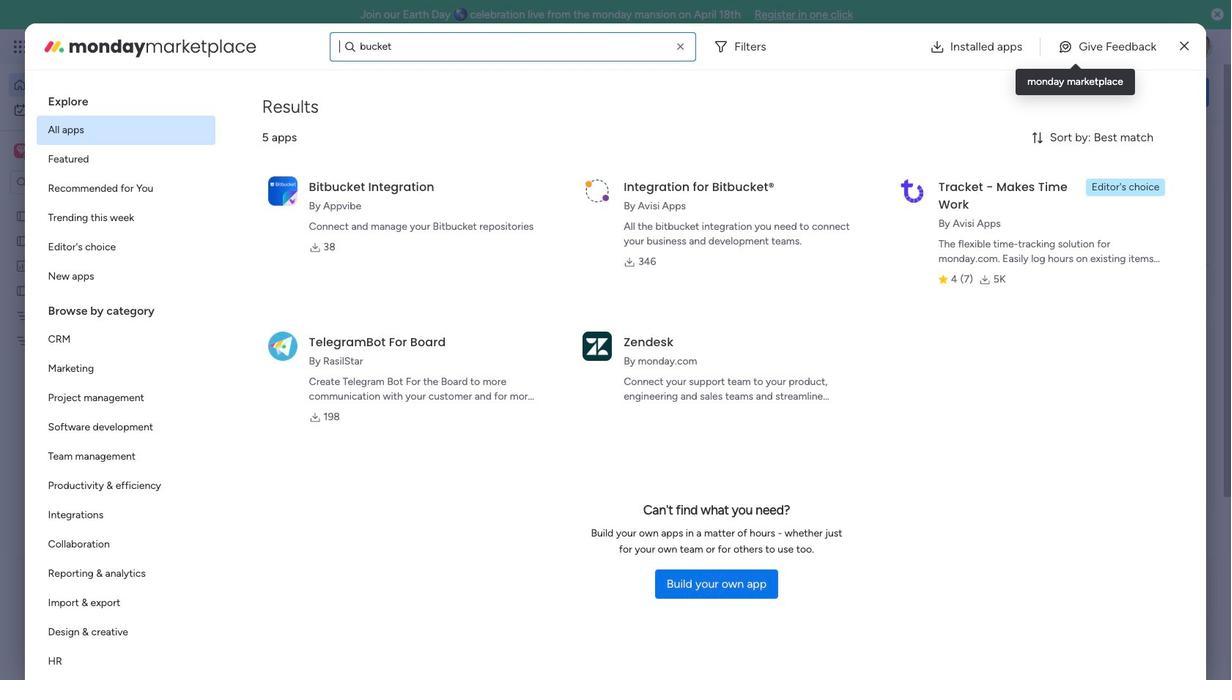 Task type: locate. For each thing, give the bounding box(es) containing it.
2 vertical spatial public board image
[[15, 284, 29, 298]]

1 vertical spatial dapulse x slim image
[[1187, 136, 1205, 153]]

0 horizontal spatial monday marketplace image
[[42, 35, 66, 58]]

1 vertical spatial heading
[[36, 292, 215, 325]]

0 vertical spatial heading
[[36, 82, 215, 116]]

v2 bolt switch image
[[1116, 84, 1124, 100]]

heading
[[36, 82, 215, 116], [36, 292, 215, 325]]

workspace image
[[16, 143, 26, 159]]

1 horizontal spatial monday marketplace image
[[1068, 40, 1083, 54]]

public board image
[[15, 209, 29, 223], [15, 234, 29, 248], [15, 284, 29, 298]]

see plans image
[[243, 39, 256, 55]]

option
[[9, 73, 178, 97], [9, 98, 178, 122], [36, 116, 215, 145], [36, 145, 215, 174], [36, 174, 215, 204], [0, 203, 187, 206], [36, 204, 215, 233], [36, 233, 215, 262], [36, 262, 215, 292], [36, 325, 215, 355], [36, 355, 215, 384], [36, 384, 215, 413], [36, 413, 215, 443], [36, 443, 215, 472], [36, 472, 215, 501], [36, 501, 215, 531], [36, 531, 215, 560], [36, 560, 215, 589], [36, 589, 215, 619], [36, 619, 215, 648], [36, 648, 215, 677]]

monday marketplace image right the select product icon
[[42, 35, 66, 58]]

help image
[[1136, 40, 1151, 54]]

monday marketplace image right invite members icon
[[1068, 40, 1083, 54]]

dapulse x slim image
[[1180, 38, 1189, 55], [1187, 136, 1205, 153]]

quick search results list box
[[226, 166, 954, 540]]

invite members image
[[1036, 40, 1050, 54]]

monday marketplace image
[[42, 35, 66, 58], [1068, 40, 1083, 54]]

0 vertical spatial public board image
[[15, 209, 29, 223]]

Search in workspace field
[[31, 174, 122, 191]]

check circle image
[[1012, 186, 1021, 197]]

workspace selection element
[[14, 142, 122, 161]]

2 public board image from the top
[[15, 234, 29, 248]]

list box
[[36, 82, 215, 681], [0, 200, 187, 551]]

search everything image
[[1104, 40, 1119, 54]]

app logo image
[[268, 176, 297, 206], [583, 176, 612, 206], [898, 176, 927, 206], [268, 332, 297, 361], [583, 332, 612, 361]]

2 heading from the top
[[36, 292, 215, 325]]

1 vertical spatial public board image
[[15, 234, 29, 248]]



Task type: describe. For each thing, give the bounding box(es) containing it.
3 public board image from the top
[[15, 284, 29, 298]]

v2 user feedback image
[[1001, 84, 1012, 100]]

notifications image
[[971, 40, 986, 54]]

2 image
[[1014, 30, 1028, 47]]

terry turtle image
[[1190, 35, 1214, 59]]

0 vertical spatial dapulse x slim image
[[1180, 38, 1189, 55]]

select product image
[[13, 40, 28, 54]]

public dashboard image
[[15, 259, 29, 273]]

workspace image
[[14, 143, 29, 159]]

getting started element
[[990, 564, 1209, 622]]

1 heading from the top
[[36, 82, 215, 116]]

1 public board image from the top
[[15, 209, 29, 223]]

circle o image
[[1012, 242, 1021, 253]]

help center element
[[990, 634, 1209, 681]]

update feed image
[[1003, 40, 1018, 54]]



Task type: vqa. For each thing, say whether or not it's contained in the screenshot.
the Now!
no



